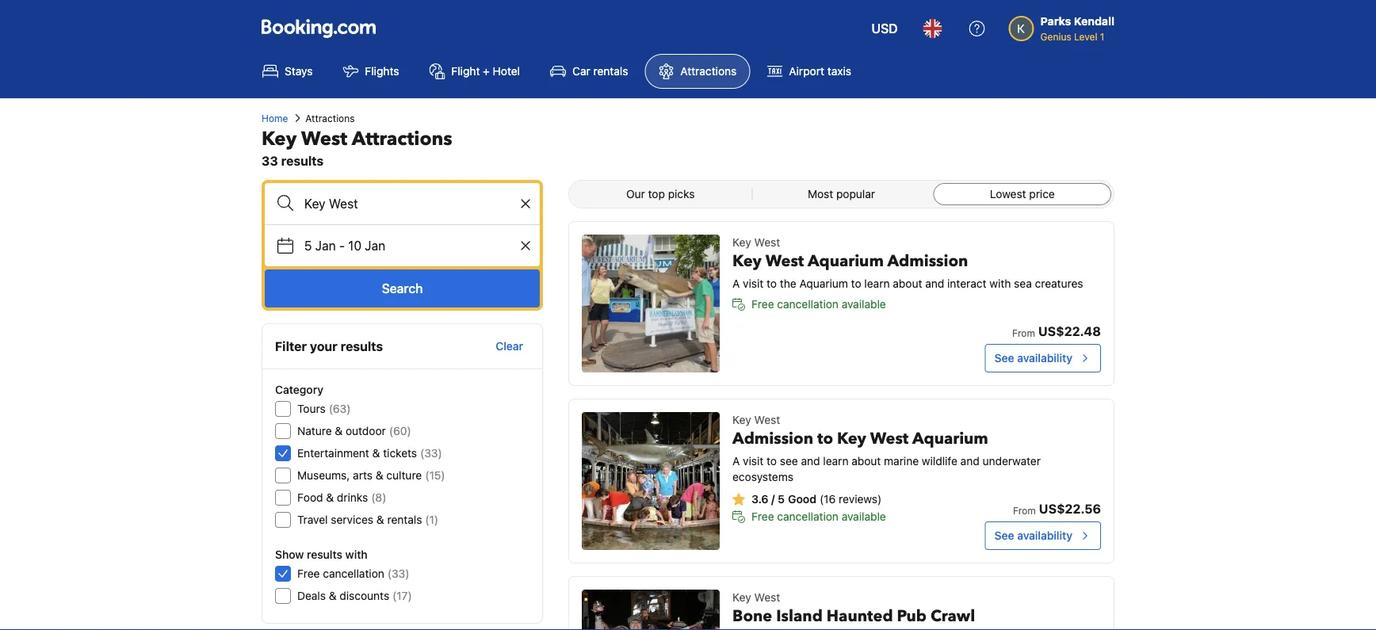 Task type: describe. For each thing, give the bounding box(es) containing it.
kendall
[[1074, 15, 1115, 28]]

most
[[808, 188, 834, 201]]

key for key
[[733, 236, 751, 249]]

nature & outdoor (60)
[[297, 425, 411, 438]]

1 jan from the left
[[315, 238, 336, 253]]

tickets
[[383, 447, 417, 460]]

visit inside key west key west aquarium admission a visit to the aquarium to learn about and interact with sea creatures
[[743, 277, 764, 290]]

availability for key west aquarium admission
[[1017, 352, 1073, 365]]

entertainment & tickets (33)
[[297, 447, 442, 460]]

show
[[275, 548, 304, 561]]

west for attractions
[[301, 126, 347, 152]]

picks
[[668, 188, 695, 201]]

from us$22.48
[[1013, 324, 1101, 339]]

wildlife
[[922, 455, 958, 468]]

sea
[[1014, 277, 1032, 290]]

0 vertical spatial aquarium
[[808, 251, 884, 272]]

search button
[[265, 270, 540, 308]]

crawl
[[931, 606, 975, 628]]

services
[[331, 513, 374, 526]]

lowest
[[990, 188, 1026, 201]]

booking.com image
[[262, 19, 376, 38]]

Where are you going? search field
[[265, 183, 540, 224]]

learn for aquarium
[[865, 277, 890, 290]]

flight + hotel
[[452, 65, 520, 78]]

usd button
[[862, 10, 908, 48]]

tours
[[297, 402, 326, 415]]

airport
[[789, 65, 825, 78]]

10
[[348, 238, 362, 253]]

0 vertical spatial free
[[752, 298, 774, 311]]

bone island haunted pub crawl image
[[582, 590, 720, 630]]

our top picks
[[626, 188, 695, 201]]

arts
[[353, 469, 373, 482]]

key west admission to key west aquarium a visit to see and learn about marine wildlife and underwater ecosystems
[[733, 413, 1041, 484]]

admission to key west aquarium image
[[582, 412, 720, 550]]

(17)
[[393, 590, 412, 603]]

key west key west aquarium admission a visit to the aquarium to learn about and interact with sea creatures
[[733, 236, 1084, 290]]

2 jan from the left
[[365, 238, 385, 253]]

food
[[297, 491, 323, 504]]

to right the
[[851, 277, 862, 290]]

5 jan - 10 jan
[[304, 238, 385, 253]]

level
[[1074, 31, 1098, 42]]

3.6
[[752, 493, 769, 506]]

museums,
[[297, 469, 350, 482]]

deals & discounts (17)
[[297, 590, 412, 603]]

1 vertical spatial attractions
[[305, 113, 355, 124]]

3.6 / 5 good (16 reviews)
[[752, 493, 882, 506]]

flight
[[452, 65, 480, 78]]

1
[[1100, 31, 1105, 42]]

about for admission
[[893, 277, 922, 290]]

key west bone island haunted pub crawl
[[733, 591, 975, 628]]

search
[[382, 281, 423, 296]]

(60)
[[389, 425, 411, 438]]

underwater
[[983, 455, 1041, 468]]

category
[[275, 383, 323, 396]]

(8)
[[371, 491, 386, 504]]

tours (63)
[[297, 402, 351, 415]]

(1)
[[425, 513, 439, 526]]

results inside key west attractions 33 results
[[281, 153, 324, 168]]

interact
[[948, 277, 987, 290]]

2 free cancellation available from the top
[[752, 510, 886, 523]]

1 free cancellation available from the top
[[752, 298, 886, 311]]

museums, arts & culture (15)
[[297, 469, 445, 482]]

car
[[573, 65, 590, 78]]

see for key west aquarium admission
[[995, 352, 1015, 365]]

1 vertical spatial free
[[752, 510, 774, 523]]

top
[[648, 188, 665, 201]]

clear
[[496, 340, 523, 353]]

usd
[[872, 21, 898, 36]]

parks kendall genius level 1
[[1041, 15, 1115, 42]]

visit inside key west admission to key west aquarium a visit to see and learn about marine wildlife and underwater ecosystems
[[743, 455, 764, 468]]

0 vertical spatial cancellation
[[777, 298, 839, 311]]

marine
[[884, 455, 919, 468]]

availability for admission to key west aquarium
[[1017, 529, 1073, 542]]

2 vertical spatial cancellation
[[323, 567, 384, 580]]

west for bone
[[754, 591, 780, 604]]

(16
[[820, 493, 836, 506]]

about for west
[[852, 455, 881, 468]]

bone
[[733, 606, 772, 628]]

+
[[483, 65, 490, 78]]

west for admission
[[754, 413, 780, 427]]

hotel
[[493, 65, 520, 78]]

see for admission to key west aquarium
[[995, 529, 1015, 542]]

most popular
[[808, 188, 875, 201]]

culture
[[386, 469, 422, 482]]

key west attractions 33 results
[[262, 126, 452, 168]]

see availability for admission to key west aquarium
[[995, 529, 1073, 542]]

parks
[[1041, 15, 1071, 28]]

your
[[310, 339, 338, 354]]



Task type: locate. For each thing, give the bounding box(es) containing it.
airport taxis link
[[753, 54, 865, 89]]

west inside key west bone island haunted pub crawl
[[754, 591, 780, 604]]

admission inside key west admission to key west aquarium a visit to see and learn about marine wildlife and underwater ecosystems
[[733, 428, 813, 450]]

2 vertical spatial aquarium
[[913, 428, 989, 450]]

a up ecosystems
[[733, 455, 740, 468]]

outdoor
[[346, 425, 386, 438]]

home link
[[262, 111, 288, 125]]

to left 'see'
[[767, 455, 777, 468]]

1 horizontal spatial admission
[[888, 251, 968, 272]]

admission up 'see'
[[733, 428, 813, 450]]

key for admission
[[733, 413, 751, 427]]

drinks
[[337, 491, 368, 504]]

food & drinks (8)
[[297, 491, 386, 504]]

from for admission to key west aquarium
[[1013, 505, 1036, 516]]

availability down from us$22.56
[[1017, 529, 1073, 542]]

& for drinks
[[326, 491, 334, 504]]

& right deals
[[329, 590, 337, 603]]

1 vertical spatial about
[[852, 455, 881, 468]]

1 see availability from the top
[[995, 352, 1073, 365]]

cancellation down good
[[777, 510, 839, 523]]

1 vertical spatial availability
[[1017, 529, 1073, 542]]

& for discounts
[[329, 590, 337, 603]]

0 vertical spatial available
[[842, 298, 886, 311]]

free cancellation available down the
[[752, 298, 886, 311]]

island
[[776, 606, 823, 628]]

a
[[733, 277, 740, 290], [733, 455, 740, 468]]

key for attractions
[[262, 126, 297, 152]]

admission
[[888, 251, 968, 272], [733, 428, 813, 450]]

5 left -
[[304, 238, 312, 253]]

home
[[262, 113, 288, 124]]

results up free cancellation (33)
[[307, 548, 343, 561]]

visit
[[743, 277, 764, 290], [743, 455, 764, 468]]

and
[[925, 277, 945, 290], [801, 455, 820, 468], [961, 455, 980, 468]]

the
[[780, 277, 797, 290]]

(15)
[[425, 469, 445, 482]]

aquarium down most popular
[[808, 251, 884, 272]]

travel services & rentals (1)
[[297, 513, 439, 526]]

car rentals
[[573, 65, 628, 78]]

1 visit from the top
[[743, 277, 764, 290]]

with
[[990, 277, 1011, 290], [345, 548, 368, 561]]

attractions
[[681, 65, 737, 78], [305, 113, 355, 124], [352, 126, 452, 152]]

0 vertical spatial availability
[[1017, 352, 1073, 365]]

0 vertical spatial see availability
[[995, 352, 1073, 365]]

1 available from the top
[[842, 298, 886, 311]]

& right food
[[326, 491, 334, 504]]

creatures
[[1035, 277, 1084, 290]]

(63)
[[329, 402, 351, 415]]

2 from from the top
[[1013, 505, 1036, 516]]

0 vertical spatial with
[[990, 277, 1011, 290]]

0 vertical spatial rentals
[[593, 65, 628, 78]]

availability down from us$22.48
[[1017, 352, 1073, 365]]

2 horizontal spatial and
[[961, 455, 980, 468]]

with left sea
[[990, 277, 1011, 290]]

from left us$22.56
[[1013, 505, 1036, 516]]

5 right the /
[[778, 493, 785, 506]]

popular
[[836, 188, 875, 201]]

filter your results
[[275, 339, 383, 354]]

stays link
[[249, 54, 326, 89]]

1 a from the top
[[733, 277, 740, 290]]

0 horizontal spatial (33)
[[388, 567, 410, 580]]

key
[[262, 126, 297, 152], [733, 236, 751, 249], [733, 251, 762, 272], [733, 413, 751, 427], [837, 428, 867, 450], [733, 591, 751, 604]]

2 a from the top
[[733, 455, 740, 468]]

admission up interact
[[888, 251, 968, 272]]

cancellation up deals & discounts (17)
[[323, 567, 384, 580]]

and right 'see'
[[801, 455, 820, 468]]

lowest price
[[990, 188, 1055, 201]]

1 vertical spatial admission
[[733, 428, 813, 450]]

0 vertical spatial see
[[995, 352, 1015, 365]]

from for key west aquarium admission
[[1013, 327, 1035, 339]]

about left marine
[[852, 455, 881, 468]]

& down (8)
[[377, 513, 384, 526]]

1 vertical spatial available
[[842, 510, 886, 523]]

jan left -
[[315, 238, 336, 253]]

from inside from us$22.56
[[1013, 505, 1036, 516]]

aquarium right the
[[800, 277, 848, 290]]

jan right 10
[[365, 238, 385, 253]]

see availability for key west aquarium admission
[[995, 352, 1073, 365]]

admission inside key west key west aquarium admission a visit to the aquarium to learn about and interact with sea creatures
[[888, 251, 968, 272]]

free cancellation (33)
[[297, 567, 410, 580]]

0 vertical spatial about
[[893, 277, 922, 290]]

attractions link
[[645, 54, 750, 89]]

free cancellation available down the 3.6 / 5 good (16 reviews)
[[752, 510, 886, 523]]

0 horizontal spatial with
[[345, 548, 368, 561]]

2 vertical spatial results
[[307, 548, 343, 561]]

1 vertical spatial free cancellation available
[[752, 510, 886, 523]]

from us$22.56
[[1013, 501, 1101, 517]]

entertainment
[[297, 447, 369, 460]]

pub
[[897, 606, 927, 628]]

2 see availability from the top
[[995, 529, 1073, 542]]

0 horizontal spatial rentals
[[387, 513, 422, 526]]

cancellation down the
[[777, 298, 839, 311]]

a left the
[[733, 277, 740, 290]]

5
[[304, 238, 312, 253], [778, 493, 785, 506]]

travel
[[297, 513, 328, 526]]

see availability down from us$22.48
[[995, 352, 1073, 365]]

0 vertical spatial admission
[[888, 251, 968, 272]]

about inside key west key west aquarium admission a visit to the aquarium to learn about and interact with sea creatures
[[893, 277, 922, 290]]

1 vertical spatial cancellation
[[777, 510, 839, 523]]

filter
[[275, 339, 307, 354]]

free cancellation available
[[752, 298, 886, 311], [752, 510, 886, 523]]

flights
[[365, 65, 399, 78]]

rentals right car in the top left of the page
[[593, 65, 628, 78]]

rentals left (1)
[[387, 513, 422, 526]]

with inside key west key west aquarium admission a visit to the aquarium to learn about and interact with sea creatures
[[990, 277, 1011, 290]]

1 vertical spatial see availability
[[995, 529, 1073, 542]]

visit up ecosystems
[[743, 455, 764, 468]]

0 vertical spatial results
[[281, 153, 324, 168]]

key inside key west bone island haunted pub crawl
[[733, 591, 751, 604]]

2 availability from the top
[[1017, 529, 1073, 542]]

& down (63)
[[335, 425, 343, 438]]

1 vertical spatial rentals
[[387, 513, 422, 526]]

and inside key west key west aquarium admission a visit to the aquarium to learn about and interact with sea creatures
[[925, 277, 945, 290]]

show results with
[[275, 548, 368, 561]]

0 vertical spatial learn
[[865, 277, 890, 290]]

1 horizontal spatial (33)
[[420, 447, 442, 460]]

2 see from the top
[[995, 529, 1015, 542]]

& right arts
[[376, 469, 383, 482]]

learn inside key west key west aquarium admission a visit to the aquarium to learn about and interact with sea creatures
[[865, 277, 890, 290]]

1 horizontal spatial with
[[990, 277, 1011, 290]]

0 vertical spatial 5
[[304, 238, 312, 253]]

attractions inside the attractions link
[[681, 65, 737, 78]]

ecosystems
[[733, 471, 794, 484]]

see down from us$22.48
[[995, 352, 1015, 365]]

learn inside key west admission to key west aquarium a visit to see and learn about marine wildlife and underwater ecosystems
[[823, 455, 849, 468]]

1 horizontal spatial and
[[925, 277, 945, 290]]

from left us$22.48
[[1013, 327, 1035, 339]]

a inside key west key west aquarium admission a visit to the aquarium to learn about and interact with sea creatures
[[733, 277, 740, 290]]

0 horizontal spatial jan
[[315, 238, 336, 253]]

0 vertical spatial a
[[733, 277, 740, 290]]

1 availability from the top
[[1017, 352, 1073, 365]]

0 horizontal spatial about
[[852, 455, 881, 468]]

see down from us$22.56
[[995, 529, 1015, 542]]

to up (16
[[817, 428, 833, 450]]

stays
[[285, 65, 313, 78]]

1 vertical spatial with
[[345, 548, 368, 561]]

from inside from us$22.48
[[1013, 327, 1035, 339]]

see
[[780, 455, 798, 468]]

available
[[842, 298, 886, 311], [842, 510, 886, 523]]

& for outdoor
[[335, 425, 343, 438]]

0 horizontal spatial and
[[801, 455, 820, 468]]

1 vertical spatial visit
[[743, 455, 764, 468]]

key inside key west attractions 33 results
[[262, 126, 297, 152]]

see availability down from us$22.56
[[995, 529, 1073, 542]]

visit left the
[[743, 277, 764, 290]]

flights link
[[329, 54, 413, 89]]

0 vertical spatial (33)
[[420, 447, 442, 460]]

flight + hotel link
[[416, 54, 534, 89]]

1 horizontal spatial learn
[[865, 277, 890, 290]]

with up free cancellation (33)
[[345, 548, 368, 561]]

clear button
[[489, 332, 530, 361]]

1 vertical spatial a
[[733, 455, 740, 468]]

cancellation
[[777, 298, 839, 311], [777, 510, 839, 523], [323, 567, 384, 580]]

availability
[[1017, 352, 1073, 365], [1017, 529, 1073, 542]]

1 vertical spatial learn
[[823, 455, 849, 468]]

nature
[[297, 425, 332, 438]]

our
[[626, 188, 645, 201]]

airport taxis
[[789, 65, 852, 78]]

and right wildlife
[[961, 455, 980, 468]]

about left interact
[[893, 277, 922, 290]]

&
[[335, 425, 343, 438], [372, 447, 380, 460], [376, 469, 383, 482], [326, 491, 334, 504], [377, 513, 384, 526], [329, 590, 337, 603]]

0 horizontal spatial admission
[[733, 428, 813, 450]]

a inside key west admission to key west aquarium a visit to see and learn about marine wildlife and underwater ecosystems
[[733, 455, 740, 468]]

see
[[995, 352, 1015, 365], [995, 529, 1015, 542]]

us$22.48
[[1039, 324, 1101, 339]]

1 horizontal spatial rentals
[[593, 65, 628, 78]]

(33) up "(15)"
[[420, 447, 442, 460]]

taxis
[[828, 65, 852, 78]]

haunted
[[827, 606, 893, 628]]

your account menu parks kendall genius level 1 element
[[1009, 7, 1121, 44]]

1 vertical spatial see
[[995, 529, 1015, 542]]

1 vertical spatial 5
[[778, 493, 785, 506]]

results
[[281, 153, 324, 168], [341, 339, 383, 354], [307, 548, 343, 561]]

1 vertical spatial results
[[341, 339, 383, 354]]

0 vertical spatial free cancellation available
[[752, 298, 886, 311]]

0 horizontal spatial 5
[[304, 238, 312, 253]]

2 vertical spatial attractions
[[352, 126, 452, 152]]

1 see from the top
[[995, 352, 1015, 365]]

genius
[[1041, 31, 1072, 42]]

car rentals link
[[537, 54, 642, 89]]

0 horizontal spatial learn
[[823, 455, 849, 468]]

1 horizontal spatial about
[[893, 277, 922, 290]]

-
[[339, 238, 345, 253]]

/
[[772, 493, 775, 506]]

aquarium inside key west admission to key west aquarium a visit to see and learn about marine wildlife and underwater ecosystems
[[913, 428, 989, 450]]

west for key
[[754, 236, 780, 249]]

results right your on the bottom of the page
[[341, 339, 383, 354]]

available down reviews)
[[842, 510, 886, 523]]

key west aquarium admission image
[[582, 235, 720, 373]]

results right 33
[[281, 153, 324, 168]]

0 vertical spatial visit
[[743, 277, 764, 290]]

deals
[[297, 590, 326, 603]]

available down key west key west aquarium admission a visit to the aquarium to learn about and interact with sea creatures at top right
[[842, 298, 886, 311]]

2 available from the top
[[842, 510, 886, 523]]

learn for key
[[823, 455, 849, 468]]

1 vertical spatial aquarium
[[800, 277, 848, 290]]

2 visit from the top
[[743, 455, 764, 468]]

to left the
[[767, 277, 777, 290]]

west inside key west attractions 33 results
[[301, 126, 347, 152]]

0 vertical spatial attractions
[[681, 65, 737, 78]]

1 horizontal spatial jan
[[365, 238, 385, 253]]

0 vertical spatial from
[[1013, 327, 1035, 339]]

key for bone
[[733, 591, 751, 604]]

and left interact
[[925, 277, 945, 290]]

(33) up the (17) on the bottom left
[[388, 567, 410, 580]]

1 vertical spatial from
[[1013, 505, 1036, 516]]

1 vertical spatial (33)
[[388, 567, 410, 580]]

aquarium up wildlife
[[913, 428, 989, 450]]

about
[[893, 277, 922, 290], [852, 455, 881, 468]]

good
[[788, 493, 817, 506]]

1 horizontal spatial 5
[[778, 493, 785, 506]]

& up 'museums, arts & culture (15)'
[[372, 447, 380, 460]]

(33)
[[420, 447, 442, 460], [388, 567, 410, 580]]

1 from from the top
[[1013, 327, 1035, 339]]

discounts
[[340, 590, 389, 603]]

about inside key west admission to key west aquarium a visit to see and learn about marine wildlife and underwater ecosystems
[[852, 455, 881, 468]]

price
[[1029, 188, 1055, 201]]

33
[[262, 153, 278, 168]]

to
[[767, 277, 777, 290], [851, 277, 862, 290], [817, 428, 833, 450], [767, 455, 777, 468]]

attractions inside key west attractions 33 results
[[352, 126, 452, 152]]

2 vertical spatial free
[[297, 567, 320, 580]]

& for tickets
[[372, 447, 380, 460]]



Task type: vqa. For each thing, say whether or not it's contained in the screenshot.
learn related to Key
yes



